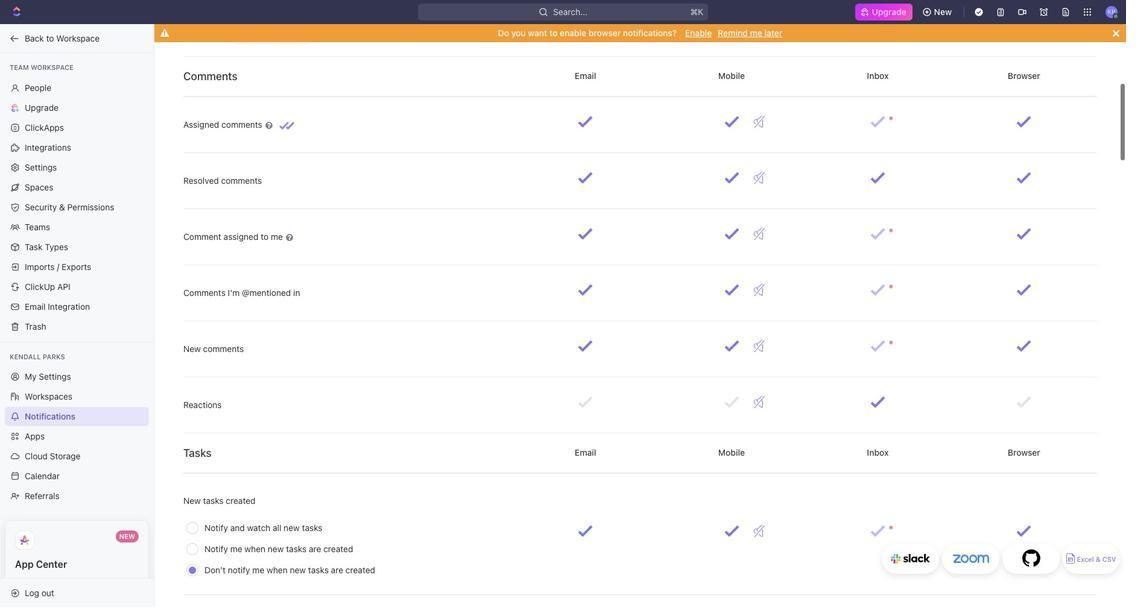 Task type: vqa. For each thing, say whether or not it's contained in the screenshot.
Management within the button
no



Task type: locate. For each thing, give the bounding box(es) containing it.
2 browser from the top
[[1006, 448, 1043, 458]]

to right assigned
[[261, 232, 269, 242]]

1 vertical spatial mobile
[[716, 448, 747, 458]]

new tasks created
[[183, 496, 256, 506]]

inbox
[[865, 71, 891, 81], [865, 448, 891, 458]]

comments right assigned
[[222, 119, 262, 130]]

workspace up people
[[31, 63, 74, 71]]

off image for assigned
[[754, 228, 765, 240]]

1 vertical spatial are
[[331, 565, 343, 576]]

0 vertical spatial upgrade
[[872, 7, 907, 17]]

2 vertical spatial off image
[[754, 526, 765, 538]]

upgrade link down people link
[[5, 98, 149, 117]]

1 horizontal spatial when
[[267, 565, 288, 576]]

2 vertical spatial comments
[[203, 344, 244, 354]]

new for all
[[284, 523, 300, 533]]

trash link
[[5, 317, 149, 336]]

1 inbox from the top
[[865, 71, 891, 81]]

parks
[[43, 353, 65, 361]]

3 off image from the top
[[754, 340, 765, 352]]

1 comments from the top
[[183, 70, 238, 82]]

created
[[226, 496, 256, 506], [324, 544, 353, 554], [346, 565, 375, 576]]

2 off image from the top
[[754, 284, 765, 296]]

2 inbox from the top
[[865, 448, 891, 458]]

settings down parks
[[39, 372, 71, 382]]

email integration
[[25, 301, 90, 312]]

1 off image from the top
[[754, 116, 765, 128]]

comment assigned to me
[[183, 232, 285, 242]]

cloud
[[25, 451, 48, 462]]

to
[[313, 27, 321, 37], [550, 28, 558, 38], [46, 33, 54, 43], [261, 232, 269, 242]]

comments for assigned comments
[[222, 119, 262, 130]]

1 vertical spatial inbox
[[865, 448, 891, 458]]

in
[[293, 288, 300, 298]]

0 vertical spatial mobile
[[716, 71, 747, 81]]

2 notify from the top
[[205, 544, 228, 554]]

me right assigned
[[271, 232, 283, 242]]

app
[[15, 559, 34, 570]]

to left send
[[313, 27, 321, 37]]

0 horizontal spatial are
[[309, 544, 321, 554]]

1 vertical spatial comments
[[221, 176, 262, 186]]

1 horizontal spatial &
[[1096, 556, 1101, 564]]

task
[[25, 242, 43, 252]]

0 vertical spatial off image
[[754, 116, 765, 128]]

comments for comments
[[183, 70, 238, 82]]

& inside security & permissions link
[[59, 202, 65, 212]]

log
[[25, 588, 39, 598]]

1 vertical spatial email
[[25, 301, 46, 312]]

upgrade link left new button
[[855, 4, 913, 21]]

1 vertical spatial when
[[267, 565, 288, 576]]

0 vertical spatial notify
[[205, 523, 228, 533]]

1 browser from the top
[[1006, 71, 1043, 81]]

new for new button
[[934, 7, 952, 17]]

calendar link
[[5, 467, 149, 486]]

types
[[45, 242, 68, 252]]

0 vertical spatial &
[[59, 202, 65, 212]]

0 horizontal spatial upgrade
[[25, 102, 59, 113]]

clickapps
[[25, 122, 64, 132]]

when down notify me when new tasks are created
[[267, 565, 288, 576]]

new for when
[[290, 565, 306, 576]]

me right the notify
[[252, 565, 264, 576]]

2 comments from the top
[[183, 288, 226, 298]]

when down watch
[[245, 544, 266, 554]]

0 vertical spatial upgrade link
[[855, 4, 913, 21]]

0 vertical spatial comments
[[222, 119, 262, 130]]

new inside button
[[934, 7, 952, 17]]

0 vertical spatial new
[[284, 523, 300, 533]]

1 mobile from the top
[[716, 71, 747, 81]]

1 vertical spatial off image
[[754, 172, 765, 184]]

csv
[[1103, 556, 1117, 564]]

upgrade
[[872, 7, 907, 17], [25, 102, 59, 113]]

off image
[[754, 228, 765, 240], [754, 284, 765, 296], [754, 340, 765, 352], [754, 396, 765, 408]]

0 horizontal spatial when
[[245, 544, 266, 554]]

4 off image from the top
[[754, 396, 765, 408]]

new down all
[[268, 544, 284, 554]]

off image for comments
[[754, 116, 765, 128]]

2 vertical spatial new
[[290, 565, 306, 576]]

0 vertical spatial inbox
[[865, 71, 891, 81]]

1 notify from the top
[[205, 523, 228, 533]]

task types
[[25, 242, 68, 252]]

notify left and
[[205, 523, 228, 533]]

0 horizontal spatial upgrade link
[[5, 98, 149, 117]]

1 off image from the top
[[754, 228, 765, 240]]

calendar
[[25, 471, 60, 481]]

0 vertical spatial browser
[[1006, 71, 1043, 81]]

1 vertical spatial workspace
[[31, 63, 74, 71]]

⌘k
[[690, 7, 704, 17]]

new right all
[[284, 523, 300, 533]]

tasks
[[203, 496, 224, 506], [302, 523, 323, 533], [286, 544, 307, 554], [308, 565, 329, 576]]

upgrade link
[[855, 4, 913, 21], [5, 98, 149, 117]]

& left the csv
[[1096, 556, 1101, 564]]

comments down i'm
[[203, 344, 244, 354]]

mobile
[[716, 71, 747, 81], [716, 448, 747, 458]]

comments
[[222, 119, 262, 130], [221, 176, 262, 186], [203, 344, 244, 354]]

new
[[934, 7, 952, 17], [183, 344, 201, 354], [183, 496, 201, 506], [119, 533, 135, 541]]

send
[[323, 27, 341, 37]]

@mentioned
[[242, 288, 291, 298]]

back
[[25, 33, 44, 43]]

settings
[[25, 162, 57, 172], [39, 372, 71, 382]]

2 off image from the top
[[754, 172, 765, 184]]

2 vertical spatial email
[[573, 448, 599, 458]]

& for csv
[[1096, 556, 1101, 564]]

security
[[25, 202, 57, 212]]

to send notifications
[[311, 27, 388, 37]]

upgrade left new button
[[872, 7, 907, 17]]

1 vertical spatial created
[[324, 544, 353, 554]]

me
[[750, 28, 763, 38], [271, 232, 283, 242], [230, 544, 242, 554], [252, 565, 264, 576]]

off image
[[754, 116, 765, 128], [754, 172, 765, 184], [754, 526, 765, 538]]

new for comments
[[183, 344, 201, 354]]

new down notify me when new tasks are created
[[290, 565, 306, 576]]

1 vertical spatial browser
[[1006, 448, 1043, 458]]

teams link
[[5, 218, 149, 237]]

wait
[[212, 27, 233, 37]]

exports
[[62, 262, 91, 272]]

team
[[10, 63, 29, 71]]

tasks down tasks
[[203, 496, 224, 506]]

0 vertical spatial workspace
[[56, 33, 100, 43]]

3 off image from the top
[[754, 526, 765, 538]]

all
[[273, 523, 281, 533]]

don't notify me when new tasks are created
[[205, 565, 375, 576]]

my settings link
[[5, 367, 149, 387]]

notify up don't
[[205, 544, 228, 554]]

me down and
[[230, 544, 242, 554]]

1 vertical spatial comments
[[183, 288, 226, 298]]

settings up spaces
[[25, 162, 57, 172]]

0 vertical spatial are
[[309, 544, 321, 554]]

upgrade up "clickapps"
[[25, 102, 59, 113]]

security & permissions link
[[5, 198, 149, 217]]

to right 'back'
[[46, 33, 54, 43]]

remind
[[718, 28, 748, 38]]

security & permissions
[[25, 202, 114, 212]]

0 horizontal spatial &
[[59, 202, 65, 212]]

notify
[[205, 523, 228, 533], [205, 544, 228, 554]]

comments for resolved comments
[[221, 176, 262, 186]]

browser
[[1006, 71, 1043, 81], [1006, 448, 1043, 458]]

2 vertical spatial created
[[346, 565, 375, 576]]

are
[[309, 544, 321, 554], [331, 565, 343, 576]]

0 vertical spatial email
[[573, 71, 599, 81]]

mobile for comments
[[716, 71, 747, 81]]

2 mobile from the top
[[716, 448, 747, 458]]

apps link
[[5, 427, 149, 446]]

1 vertical spatial notify
[[205, 544, 228, 554]]

notify
[[228, 565, 250, 576]]

comments
[[183, 70, 238, 82], [183, 288, 226, 298]]

browser
[[589, 28, 621, 38]]

& right security
[[59, 202, 65, 212]]

cloud storage link
[[5, 447, 149, 466]]

workspace right 'back'
[[56, 33, 100, 43]]

do
[[498, 28, 509, 38]]

0 vertical spatial comments
[[183, 70, 238, 82]]

assigned comments
[[183, 119, 265, 130]]

& inside excel & csv link
[[1096, 556, 1101, 564]]

comments left i'm
[[183, 288, 226, 298]]

comments right resolved
[[221, 176, 262, 186]]

0 vertical spatial when
[[245, 544, 266, 554]]

comments down wait
[[183, 70, 238, 82]]

clickapps link
[[5, 118, 149, 137]]

inbox for tasks
[[865, 448, 891, 458]]

do you want to enable browser notifications? enable remind me later
[[498, 28, 783, 38]]

referrals
[[25, 491, 60, 501]]

when
[[245, 544, 266, 554], [267, 565, 288, 576]]

0 vertical spatial settings
[[25, 162, 57, 172]]

1 vertical spatial &
[[1096, 556, 1101, 564]]

&
[[59, 202, 65, 212], [1096, 556, 1101, 564]]

1 vertical spatial upgrade
[[25, 102, 59, 113]]

notify me when new tasks are created
[[205, 544, 353, 554]]

my settings
[[25, 372, 71, 382]]

1 vertical spatial new
[[268, 544, 284, 554]]



Task type: describe. For each thing, give the bounding box(es) containing it.
new for tasks
[[183, 496, 201, 506]]

email integration link
[[5, 297, 149, 316]]

storage
[[50, 451, 80, 462]]

to right want at the top left
[[550, 28, 558, 38]]

inbox for comments
[[865, 71, 891, 81]]

imports / exports link
[[5, 257, 149, 277]]

imports
[[25, 262, 55, 272]]

settings link
[[5, 158, 149, 177]]

referrals link
[[5, 487, 149, 506]]

off image for comments
[[754, 340, 765, 352]]

comments for new comments
[[203, 344, 244, 354]]

reactions
[[183, 400, 222, 410]]

off image for tasks
[[754, 526, 765, 538]]

comments for comments i'm @mentioned in
[[183, 288, 226, 298]]

1 horizontal spatial upgrade link
[[855, 4, 913, 21]]

notify and watch all new tasks
[[205, 523, 323, 533]]

me left the later
[[750, 28, 763, 38]]

resolved
[[183, 176, 219, 186]]

resolved comments
[[183, 176, 262, 186]]

team workspace
[[10, 63, 74, 71]]

1 vertical spatial upgrade link
[[5, 98, 149, 117]]

& for permissions
[[59, 202, 65, 212]]

apps
[[25, 431, 45, 442]]

want
[[528, 28, 547, 38]]

integrations link
[[5, 138, 149, 157]]

people
[[25, 82, 51, 93]]

notifications
[[343, 27, 388, 37]]

email for comments
[[573, 71, 599, 81]]

workspace inside back to workspace button
[[56, 33, 100, 43]]

center
[[36, 559, 67, 570]]

1 horizontal spatial upgrade
[[872, 7, 907, 17]]

i'm
[[228, 288, 240, 298]]

notify for notify and watch all new tasks
[[205, 523, 228, 533]]

watch
[[247, 523, 270, 533]]

notifications?
[[623, 28, 677, 38]]

api
[[57, 281, 70, 292]]

browser for tasks
[[1006, 448, 1043, 458]]

kendall parks
[[10, 353, 65, 361]]

comment
[[183, 232, 221, 242]]

back to workspace button
[[5, 29, 143, 48]]

mobile for tasks
[[716, 448, 747, 458]]

notifications link
[[5, 407, 149, 427]]

you
[[511, 28, 526, 38]]

excel
[[1077, 556, 1094, 564]]

/
[[57, 262, 59, 272]]

clickup
[[25, 281, 55, 292]]

notify for notify me when new tasks are created
[[205, 544, 228, 554]]

new button
[[917, 2, 959, 22]]

notifications
[[25, 411, 75, 422]]

new comments
[[183, 344, 244, 354]]

integration
[[48, 301, 90, 312]]

spaces
[[25, 182, 53, 192]]

tasks
[[183, 447, 212, 459]]

tasks down notify me when new tasks are created
[[308, 565, 329, 576]]

workspaces
[[25, 392, 72, 402]]

people link
[[5, 78, 149, 97]]

browser for comments
[[1006, 71, 1043, 81]]

to inside button
[[46, 33, 54, 43]]

1 vertical spatial settings
[[39, 372, 71, 382]]

0 vertical spatial created
[[226, 496, 256, 506]]

enable
[[685, 28, 712, 38]]

and
[[230, 523, 245, 533]]

my
[[25, 372, 37, 382]]

tasks right all
[[302, 523, 323, 533]]

kp button
[[1102, 2, 1122, 22]]

don't
[[205, 565, 226, 576]]

comments i'm @mentioned in
[[183, 288, 300, 298]]

teams
[[25, 222, 50, 232]]

email for tasks
[[573, 448, 599, 458]]

back to workspace
[[25, 33, 100, 43]]

trash
[[25, 321, 46, 332]]

clickup api link
[[5, 277, 149, 297]]

workspaces link
[[5, 387, 149, 407]]

spaces link
[[5, 178, 149, 197]]

later
[[765, 28, 783, 38]]

integrations
[[25, 142, 71, 152]]

log out button
[[5, 584, 144, 603]]

imports / exports
[[25, 262, 91, 272]]

kp
[[1108, 8, 1116, 15]]

search...
[[553, 7, 588, 17]]

tasks up don't notify me when new tasks are created at the bottom left of the page
[[286, 544, 307, 554]]

assigned
[[224, 232, 259, 242]]

assigned
[[183, 119, 219, 130]]

kendall
[[10, 353, 41, 361]]

permissions
[[67, 202, 114, 212]]

app center
[[15, 559, 67, 570]]

excel & csv link
[[1063, 544, 1120, 574]]

1 horizontal spatial are
[[331, 565, 343, 576]]

clickup api
[[25, 281, 70, 292]]

off image for i'm
[[754, 284, 765, 296]]

cloud storage
[[25, 451, 80, 462]]

task types link
[[5, 237, 149, 257]]

log out
[[25, 588, 54, 598]]



